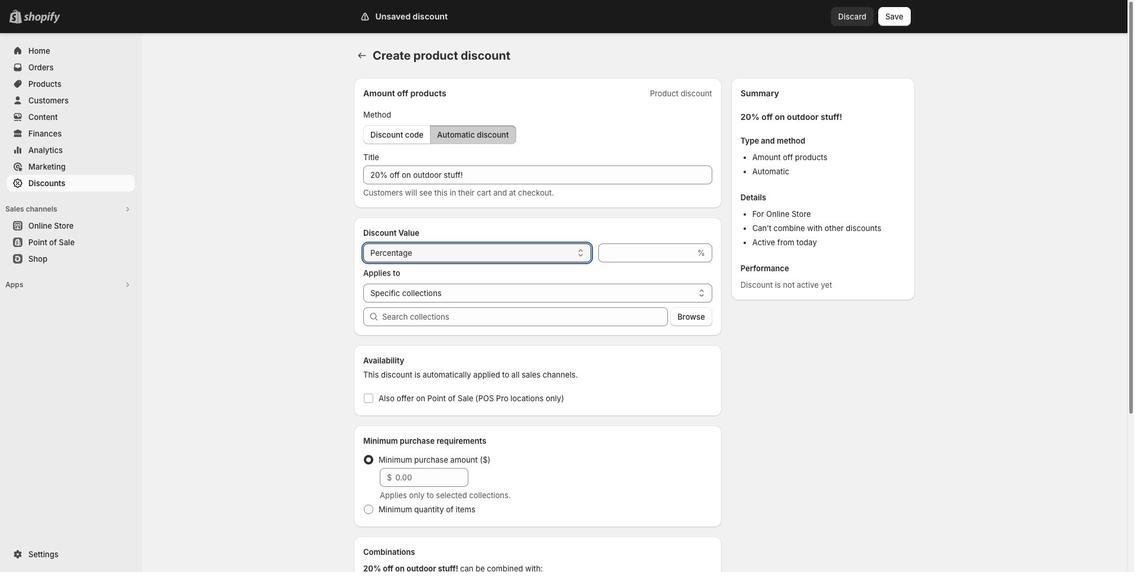 Task type: vqa. For each thing, say whether or not it's contained in the screenshot.
Shopify image on the left top
yes



Task type: locate. For each thing, give the bounding box(es) containing it.
None text field
[[363, 165, 712, 184], [599, 243, 695, 262], [363, 165, 712, 184], [599, 243, 695, 262]]



Task type: describe. For each thing, give the bounding box(es) containing it.
shopify image
[[24, 12, 60, 24]]

Search collections text field
[[382, 307, 668, 326]]

0.00 text field
[[396, 468, 469, 487]]



